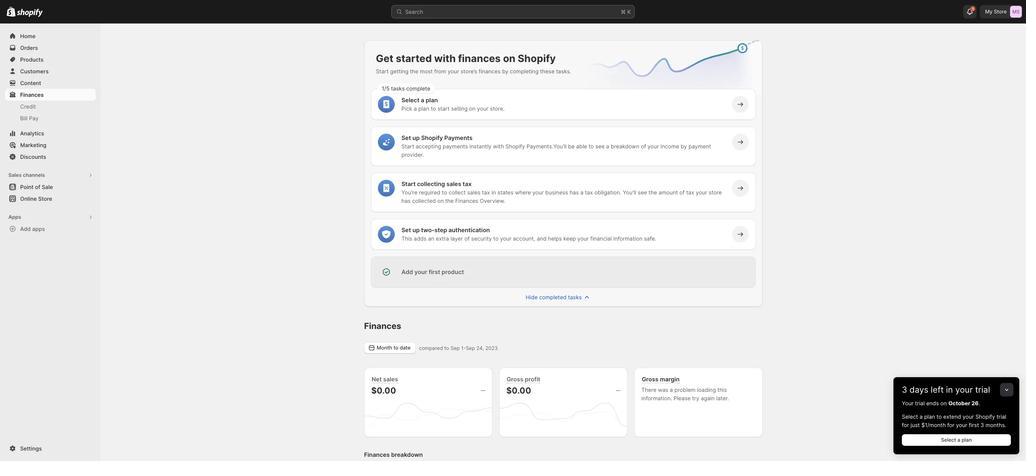 Task type: describe. For each thing, give the bounding box(es) containing it.
to inside the select a plan to extend your shopify trial for just $1/month for your first 3 months.
[[937, 414, 942, 421]]

1 sep from the left
[[451, 345, 460, 352]]

no change image for net sales
[[481, 388, 486, 395]]

sales channels
[[8, 172, 45, 178]]

search
[[405, 8, 423, 15]]

online store button
[[0, 193, 101, 205]]

products link
[[5, 54, 96, 65]]

customers link
[[5, 65, 96, 77]]

select a plan pick a plan to start selling on your store.
[[402, 97, 505, 112]]

start inside 'get started with finances on shopify start getting the most from your store's finances by completing these tasks.'
[[376, 68, 389, 75]]

$0.00 for net
[[371, 386, 396, 396]]

analytics
[[20, 130, 44, 137]]

date
[[400, 345, 411, 351]]

provider.
[[402, 152, 424, 158]]

required
[[419, 189, 441, 196]]

extra
[[436, 235, 449, 242]]

shopify image
[[17, 9, 43, 17]]

step
[[435, 227, 447, 234]]

a right pick
[[414, 105, 417, 112]]

sales
[[8, 172, 22, 178]]

0 vertical spatial first
[[429, 269, 440, 276]]

home
[[20, 33, 36, 39]]

with inside set up shopify payments start accepting payments instantly with shopify payments.you'll be able to see a breakdown of your income by payment provider.
[[493, 143, 504, 150]]

store for my store
[[994, 8, 1007, 15]]

3 days left in your trial element
[[894, 400, 1020, 455]]

your left product
[[415, 269, 427, 276]]

1 vertical spatial breakdown
[[391, 452, 423, 459]]

finances link
[[5, 89, 96, 101]]

two-
[[421, 227, 435, 234]]

net
[[372, 376, 382, 383]]

information.
[[642, 395, 672, 402]]

online
[[20, 196, 37, 202]]

gross for gross margin there was a problem loading this information. please try again later.
[[642, 376, 659, 383]]

set up shopify payments image
[[382, 138, 391, 146]]

started
[[396, 52, 432, 65]]

financial
[[591, 235, 612, 242]]

a inside gross margin there was a problem loading this information. please try again later.
[[670, 387, 673, 394]]

shopify left payments.you'll
[[506, 143, 525, 150]]

in inside start collecting sales tax you're required to collect sales tax in states where your business has a tax obligation. you'll see the amount of tax your store has collected on the finances overview.
[[492, 189, 496, 196]]

store
[[709, 189, 722, 196]]

gross margin button
[[640, 375, 682, 384]]

your left store
[[696, 189, 708, 196]]

to inside 'dropdown button'
[[394, 345, 399, 351]]

add for add apps
[[20, 226, 31, 233]]

problem
[[675, 387, 696, 394]]

online store link
[[5, 193, 96, 205]]

shopify inside 'get started with finances on shopify start getting the most from your store's finances by completing these tasks.'
[[518, 52, 556, 65]]

a down complete at the left top
[[421, 97, 424, 104]]

collecting
[[417, 180, 445, 188]]

online store
[[20, 196, 52, 202]]

with inside 'get started with finances on shopify start getting the most from your store's finances by completing these tasks.'
[[434, 52, 456, 65]]

gross profit button
[[505, 375, 543, 384]]

2 vertical spatial the
[[446, 198, 454, 204]]

0 vertical spatial sales
[[447, 180, 462, 188]]

plan for select a plan pick a plan to start selling on your store.
[[426, 97, 438, 104]]

and
[[537, 235, 547, 242]]

your
[[902, 400, 914, 407]]

pay
[[29, 115, 39, 122]]

start inside set up shopify payments start accepting payments instantly with shopify payments.you'll be able to see a breakdown of your income by payment provider.
[[402, 143, 414, 150]]

1/5
[[382, 85, 390, 92]]

point
[[20, 184, 34, 191]]

sale
[[42, 184, 53, 191]]

add apps button
[[5, 223, 96, 235]]

again
[[701, 395, 715, 402]]

complete
[[407, 85, 431, 92]]

a inside start collecting sales tax you're required to collect sales tax in states where your business has a tax obligation. you'll see the amount of tax your store has collected on the finances overview.
[[581, 189, 584, 196]]

days
[[910, 385, 929, 395]]

bill pay link
[[5, 112, 96, 124]]

loading
[[697, 387, 716, 394]]

my store
[[986, 8, 1007, 15]]

adds
[[414, 235, 427, 242]]

2 sep from the left
[[466, 345, 475, 352]]

shopify inside the select a plan to extend your shopify trial for just $1/month for your first 3 months.
[[976, 414, 996, 421]]

selling
[[451, 105, 468, 112]]

select a plan to extend your shopify trial for just $1/month for your first 3 months.
[[902, 414, 1007, 429]]

credit
[[20, 103, 36, 110]]

orders
[[20, 44, 38, 51]]

1 horizontal spatial has
[[570, 189, 579, 196]]

compared to sep 1-sep 24, 2023
[[419, 345, 498, 352]]

store.
[[490, 105, 505, 112]]

your left account,
[[500, 235, 512, 242]]

where
[[515, 189, 531, 196]]

left
[[931, 385, 944, 395]]

0 vertical spatial tasks
[[391, 85, 405, 92]]

plan for select a plan
[[962, 437, 972, 444]]

of inside start collecting sales tax you're required to collect sales tax in states where your business has a tax obligation. you'll see the amount of tax your store has collected on the finances overview.
[[680, 189, 685, 196]]

months.
[[986, 422, 1007, 429]]

you're
[[402, 189, 418, 196]]

shopify up accepting
[[421, 134, 443, 141]]

by inside 'get started with finances on shopify start getting the most from your store's finances by completing these tasks.'
[[502, 68, 509, 75]]

select a plan link
[[902, 435, 1012, 447]]

payments
[[443, 143, 468, 150]]

point of sale
[[20, 184, 53, 191]]

completed
[[539, 294, 567, 301]]

gross margin there was a problem loading this information. please try again later.
[[642, 376, 729, 402]]

tax up collect
[[463, 180, 472, 188]]

3 inside the select a plan to extend your shopify trial for just $1/month for your first 3 months.
[[981, 422, 985, 429]]

month to date button
[[364, 342, 416, 354]]

tax left obligation.
[[585, 189, 593, 196]]

tax right amount
[[687, 189, 695, 196]]

finances breakdown
[[364, 452, 423, 459]]

was
[[658, 387, 669, 394]]

later.
[[717, 395, 729, 402]]

payments
[[445, 134, 473, 141]]

analytics link
[[5, 128, 96, 139]]

see inside start collecting sales tax you're required to collect sales tax in states where your business has a tax obligation. you'll see the amount of tax your store has collected on the finances overview.
[[638, 189, 647, 196]]

profit
[[525, 376, 541, 383]]

month to date
[[377, 345, 411, 351]]

select for select a plan pick a plan to start selling on your store.
[[402, 97, 420, 104]]

tasks inside button
[[568, 294, 582, 301]]

shopify image
[[7, 7, 16, 17]]



Task type: locate. For each thing, give the bounding box(es) containing it.
gross inside dropdown button
[[507, 376, 524, 383]]

gross for gross profit
[[507, 376, 524, 383]]

1 horizontal spatial with
[[493, 143, 504, 150]]

trial inside the select a plan to extend your shopify trial for just $1/month for your first 3 months.
[[997, 414, 1007, 421]]

most
[[420, 68, 433, 75]]

a right was
[[670, 387, 673, 394]]

0 horizontal spatial gross
[[507, 376, 524, 383]]

0 horizontal spatial $0.00
[[371, 386, 396, 396]]

net sales
[[372, 376, 398, 383]]

1 horizontal spatial sep
[[466, 345, 475, 352]]

add down this
[[402, 269, 413, 276]]

0 vertical spatial add
[[20, 226, 31, 233]]

in
[[492, 189, 496, 196], [947, 385, 954, 395]]

1 horizontal spatial for
[[948, 422, 955, 429]]

sales channels button
[[5, 170, 96, 181]]

0 horizontal spatial store
[[38, 196, 52, 202]]

select up the just
[[902, 414, 919, 421]]

up for shopify
[[413, 134, 420, 141]]

1 vertical spatial store
[[38, 196, 52, 202]]

up inside set up two-step authentication this adds an extra layer of security to your account, and helps keep your financial information safe.
[[413, 227, 420, 234]]

1 up from the top
[[413, 134, 420, 141]]

gross left profit
[[507, 376, 524, 383]]

on right selling
[[469, 105, 476, 112]]

on inside 'get started with finances on shopify start getting the most from your store's finances by completing these tasks.'
[[503, 52, 516, 65]]

on right ends
[[941, 400, 947, 407]]

a
[[421, 97, 424, 104], [414, 105, 417, 112], [606, 143, 610, 150], [581, 189, 584, 196], [670, 387, 673, 394], [920, 414, 923, 421], [958, 437, 961, 444]]

of right amount
[[680, 189, 685, 196]]

0 vertical spatial start
[[376, 68, 389, 75]]

up for two-
[[413, 227, 420, 234]]

k
[[628, 8, 631, 15]]

your up october
[[956, 385, 973, 395]]

apps
[[32, 226, 45, 233]]

1 vertical spatial 3
[[981, 422, 985, 429]]

0 horizontal spatial for
[[902, 422, 910, 429]]

to right able
[[589, 143, 594, 150]]

2 vertical spatial start
[[402, 180, 416, 188]]

1 vertical spatial finances
[[479, 68, 501, 75]]

in right left
[[947, 385, 954, 395]]

1 horizontal spatial gross
[[642, 376, 659, 383]]

select a plan image
[[382, 100, 391, 109]]

marketing link
[[5, 139, 96, 151]]

0 horizontal spatial by
[[502, 68, 509, 75]]

0 horizontal spatial sales
[[383, 376, 398, 383]]

up inside set up shopify payments start accepting payments instantly with shopify payments.you'll be able to see a breakdown of your income by payment provider.
[[413, 134, 420, 141]]

3 up your
[[902, 385, 908, 395]]

1 horizontal spatial breakdown
[[611, 143, 640, 150]]

plan down the select a plan to extend your shopify trial for just $1/month for your first 3 months.
[[962, 437, 972, 444]]

to left start
[[431, 105, 436, 112]]

to inside set up two-step authentication this adds an extra layer of security to your account, and helps keep your financial information safe.
[[494, 235, 499, 242]]

marketing
[[20, 142, 46, 149]]

1 horizontal spatial see
[[638, 189, 647, 196]]

with up from
[[434, 52, 456, 65]]

select for select a plan
[[941, 437, 957, 444]]

2 vertical spatial select
[[941, 437, 957, 444]]

in up overview.
[[492, 189, 496, 196]]

has
[[570, 189, 579, 196], [402, 198, 411, 204]]

tasks right 1/5
[[391, 85, 405, 92]]

0 vertical spatial has
[[570, 189, 579, 196]]

a right able
[[606, 143, 610, 150]]

your inside "select a plan pick a plan to start selling on your store."
[[477, 105, 489, 112]]

$0.00 down net sales dropdown button
[[371, 386, 396, 396]]

see inside set up shopify payments start accepting payments instantly with shopify payments.you'll be able to see a breakdown of your income by payment provider.
[[596, 143, 605, 150]]

1 horizontal spatial sales
[[447, 180, 462, 188]]

set for set up two-step authentication
[[402, 227, 411, 234]]

0 horizontal spatial tasks
[[391, 85, 405, 92]]

1 vertical spatial up
[[413, 227, 420, 234]]

2 no change image from the left
[[616, 388, 621, 395]]

start up 'provider.'
[[402, 143, 414, 150]]

the left most
[[410, 68, 419, 75]]

the left amount
[[649, 189, 657, 196]]

set up two-step authentication this adds an extra layer of security to your account, and helps keep your financial information safe.
[[402, 227, 657, 242]]

hide
[[526, 294, 538, 301]]

on inside start collecting sales tax you're required to collect sales tax in states where your business has a tax obligation. you'll see the amount of tax your store has collected on the finances overview.
[[438, 198, 444, 204]]

on up completing
[[503, 52, 516, 65]]

gross up there
[[642, 376, 659, 383]]

set for set up shopify payments
[[402, 134, 411, 141]]

shopify up the these
[[518, 52, 556, 65]]

$0.00 down gross profit dropdown button
[[507, 386, 531, 396]]

month
[[377, 345, 392, 351]]

of inside set up shopify payments start accepting payments instantly with shopify payments.you'll be able to see a breakdown of your income by payment provider.
[[641, 143, 646, 150]]

select a plan
[[941, 437, 972, 444]]

by right income
[[681, 143, 687, 150]]

2 up from the top
[[413, 227, 420, 234]]

settings
[[20, 446, 42, 452]]

1 horizontal spatial $0.00
[[507, 386, 531, 396]]

1 horizontal spatial 3
[[981, 422, 985, 429]]

store's
[[461, 68, 477, 75]]

add apps
[[20, 226, 45, 233]]

first inside the select a plan to extend your shopify trial for just $1/month for your first 3 months.
[[969, 422, 980, 429]]

0 vertical spatial see
[[596, 143, 605, 150]]

has right business
[[570, 189, 579, 196]]

breakdown inside set up shopify payments start accepting payments instantly with shopify payments.you'll be able to see a breakdown of your income by payment provider.
[[611, 143, 640, 150]]

up
[[413, 134, 420, 141], [413, 227, 420, 234]]

by
[[502, 68, 509, 75], [681, 143, 687, 150]]

payment
[[689, 143, 711, 150]]

your right from
[[448, 68, 459, 75]]

2 vertical spatial sales
[[383, 376, 398, 383]]

to inside start collecting sales tax you're required to collect sales tax in states where your business has a tax obligation. you'll see the amount of tax your store has collected on the finances overview.
[[442, 189, 447, 196]]

your inside dropdown button
[[956, 385, 973, 395]]

discounts link
[[5, 151, 96, 163]]

for left the just
[[902, 422, 910, 429]]

a down the select a plan to extend your shopify trial for just $1/month for your first 3 months.
[[958, 437, 961, 444]]

of left sale
[[35, 184, 40, 191]]

plan inside the select a plan to extend your shopify trial for just $1/month for your first 3 months.
[[925, 414, 936, 421]]

on inside "select a plan pick a plan to start selling on your store."
[[469, 105, 476, 112]]

0 vertical spatial with
[[434, 52, 456, 65]]

3 inside dropdown button
[[902, 385, 908, 395]]

0 vertical spatial the
[[410, 68, 419, 75]]

1 vertical spatial sales
[[467, 189, 481, 196]]

with right instantly
[[493, 143, 504, 150]]

compared
[[419, 345, 443, 352]]

add for add your first product
[[402, 269, 413, 276]]

start collecting sales tax image
[[382, 184, 391, 193]]

for down extend
[[948, 422, 955, 429]]

finances right store's in the top of the page
[[479, 68, 501, 75]]

$0.00 for gross
[[507, 386, 531, 396]]

2 horizontal spatial sales
[[467, 189, 481, 196]]

trial up 'months.'
[[997, 414, 1007, 421]]

to
[[431, 105, 436, 112], [589, 143, 594, 150], [442, 189, 447, 196], [494, 235, 499, 242], [394, 345, 399, 351], [445, 345, 449, 352], [937, 414, 942, 421]]

3 days left in your trial
[[902, 385, 991, 395]]

of inside set up two-step authentication this adds an extra layer of security to your account, and helps keep your financial information safe.
[[465, 235, 470, 242]]

see
[[596, 143, 605, 150], [638, 189, 647, 196]]

0 horizontal spatial no change image
[[481, 388, 486, 395]]

shopify up 'months.'
[[976, 414, 996, 421]]

collect
[[449, 189, 466, 196]]

0 vertical spatial by
[[502, 68, 509, 75]]

to right compared
[[445, 345, 449, 352]]

set
[[402, 134, 411, 141], [402, 227, 411, 234]]

a inside set up shopify payments start accepting payments instantly with shopify payments.you'll be able to see a breakdown of your income by payment provider.
[[606, 143, 610, 150]]

tasks.
[[556, 68, 572, 75]]

information
[[614, 235, 643, 242]]

income
[[661, 143, 680, 150]]

plan up '$1/month'
[[925, 414, 936, 421]]

line chart image
[[572, 39, 765, 107]]

sales
[[447, 180, 462, 188], [467, 189, 481, 196], [383, 376, 398, 383]]

first left product
[[429, 269, 440, 276]]

first down 26 on the right bottom of page
[[969, 422, 980, 429]]

authentication
[[449, 227, 490, 234]]

sales inside dropdown button
[[383, 376, 398, 383]]

3 left 'months.'
[[981, 422, 985, 429]]

product
[[442, 269, 464, 276]]

up up adds
[[413, 227, 420, 234]]

1 gross from the left
[[507, 376, 524, 383]]

add your first product
[[402, 269, 464, 276]]

0 horizontal spatial first
[[429, 269, 440, 276]]

bill
[[20, 115, 28, 122]]

tax up overview.
[[482, 189, 490, 196]]

set inside set up shopify payments start accepting payments instantly with shopify payments.you'll be able to see a breakdown of your income by payment provider.
[[402, 134, 411, 141]]

select for select a plan to extend your shopify trial for just $1/month for your first 3 months.
[[902, 414, 919, 421]]

1 vertical spatial with
[[493, 143, 504, 150]]

see right able
[[596, 143, 605, 150]]

0 vertical spatial 3
[[902, 385, 908, 395]]

2 vertical spatial trial
[[997, 414, 1007, 421]]

security
[[471, 235, 492, 242]]

your left income
[[648, 143, 659, 150]]

get
[[376, 52, 394, 65]]

store down sale
[[38, 196, 52, 202]]

plan for select a plan to extend your shopify trial for just $1/month for your first 3 months.
[[925, 414, 936, 421]]

by left completing
[[502, 68, 509, 75]]

your right where
[[533, 189, 544, 196]]

states
[[498, 189, 514, 196]]

settings link
[[5, 443, 96, 455]]

1 vertical spatial select
[[902, 414, 919, 421]]

0 vertical spatial breakdown
[[611, 143, 640, 150]]

of down authentication
[[465, 235, 470, 242]]

2 horizontal spatial the
[[649, 189, 657, 196]]

1 horizontal spatial tasks
[[568, 294, 582, 301]]

of left income
[[641, 143, 646, 150]]

set inside set up two-step authentication this adds an extra layer of security to your account, and helps keep your financial information safe.
[[402, 227, 411, 234]]

content
[[20, 80, 41, 86]]

your left store.
[[477, 105, 489, 112]]

set up 'provider.'
[[402, 134, 411, 141]]

1 for from the left
[[902, 422, 910, 429]]

select up pick
[[402, 97, 420, 104]]

to right security
[[494, 235, 499, 242]]

0 horizontal spatial in
[[492, 189, 496, 196]]

to left date
[[394, 345, 399, 351]]

1 horizontal spatial in
[[947, 385, 954, 395]]

select inside select a plan link
[[941, 437, 957, 444]]

store for online store
[[38, 196, 52, 202]]

to left collect
[[442, 189, 447, 196]]

keep
[[564, 235, 576, 242]]

1 no change image from the left
[[481, 388, 486, 395]]

1 vertical spatial in
[[947, 385, 954, 395]]

3
[[902, 385, 908, 395], [981, 422, 985, 429]]

up up accepting
[[413, 134, 420, 141]]

margin
[[660, 376, 680, 383]]

0 vertical spatial select
[[402, 97, 420, 104]]

26
[[972, 400, 979, 407]]

1 vertical spatial by
[[681, 143, 687, 150]]

on inside 3 days left in your trial element
[[941, 400, 947, 407]]

start down get
[[376, 68, 389, 75]]

these
[[540, 68, 555, 75]]

2 $0.00 from the left
[[507, 386, 531, 396]]

tasks right completed on the bottom of page
[[568, 294, 582, 301]]

your down extend
[[957, 422, 968, 429]]

to up '$1/month'
[[937, 414, 942, 421]]

1 vertical spatial set
[[402, 227, 411, 234]]

accepting
[[416, 143, 441, 150]]

an
[[428, 235, 435, 242]]

apps
[[8, 214, 21, 220]]

bill pay
[[20, 115, 39, 122]]

a up the just
[[920, 414, 923, 421]]

no change image
[[481, 388, 486, 395], [616, 388, 621, 395]]

see right you'll
[[638, 189, 647, 196]]

your right keep on the right of page
[[578, 235, 589, 242]]

finances inside start collecting sales tax you're required to collect sales tax in states where your business has a tax obligation. you'll see the amount of tax your store has collected on the finances overview.
[[455, 198, 479, 204]]

1 horizontal spatial add
[[402, 269, 413, 276]]

safe.
[[644, 235, 657, 242]]

0 horizontal spatial has
[[402, 198, 411, 204]]

0 vertical spatial up
[[413, 134, 420, 141]]

business
[[546, 189, 568, 196]]

your inside 'get started with finances on shopify start getting the most from your store's finances by completing these tasks.'
[[448, 68, 459, 75]]

hide completed tasks button
[[366, 292, 751, 303]]

0 horizontal spatial the
[[410, 68, 419, 75]]

this
[[402, 235, 413, 242]]

store right my
[[994, 8, 1007, 15]]

start up 'you're'
[[402, 180, 416, 188]]

sales right collect
[[467, 189, 481, 196]]

0 horizontal spatial see
[[596, 143, 605, 150]]

select inside "select a plan pick a plan to start selling on your store."
[[402, 97, 420, 104]]

plan right pick
[[419, 105, 429, 112]]

0 horizontal spatial sep
[[451, 345, 460, 352]]

helps
[[548, 235, 562, 242]]

1-
[[461, 345, 466, 352]]

my
[[986, 8, 993, 15]]

start inside start collecting sales tax you're required to collect sales tax in states where your business has a tax obligation. you'll see the amount of tax your store has collected on the finances overview.
[[402, 180, 416, 188]]

2 gross from the left
[[642, 376, 659, 383]]

start
[[376, 68, 389, 75], [402, 143, 414, 150], [402, 180, 416, 188]]

1 set from the top
[[402, 134, 411, 141]]

sales right net
[[383, 376, 398, 383]]

in inside dropdown button
[[947, 385, 954, 395]]

collected
[[412, 198, 436, 204]]

1 vertical spatial start
[[402, 143, 414, 150]]

has down 'you're'
[[402, 198, 411, 204]]

your inside set up shopify payments start accepting payments instantly with shopify payments.you'll be able to see a breakdown of your income by payment provider.
[[648, 143, 659, 150]]

your down 26 on the right bottom of page
[[963, 414, 975, 421]]

store inside button
[[38, 196, 52, 202]]

account,
[[513, 235, 536, 242]]

set up this
[[402, 227, 411, 234]]

1 horizontal spatial no change image
[[616, 388, 621, 395]]

shopify
[[518, 52, 556, 65], [421, 134, 443, 141], [506, 143, 525, 150], [976, 414, 996, 421]]

layer
[[451, 235, 463, 242]]

0 horizontal spatial with
[[434, 52, 456, 65]]

1/5 tasks complete
[[382, 85, 431, 92]]

select
[[402, 97, 420, 104], [902, 414, 919, 421], [941, 437, 957, 444]]

apps button
[[5, 212, 96, 223]]

plan
[[426, 97, 438, 104], [419, 105, 429, 112], [925, 414, 936, 421], [962, 437, 972, 444]]

plan up start
[[426, 97, 438, 104]]

1 vertical spatial first
[[969, 422, 980, 429]]

2023
[[486, 345, 498, 352]]

trial up . at the bottom
[[976, 385, 991, 395]]

obligation.
[[595, 189, 622, 196]]

please
[[674, 395, 691, 402]]

sales up collect
[[447, 180, 462, 188]]

gross profit
[[507, 376, 541, 383]]

a right business
[[581, 189, 584, 196]]

1 horizontal spatial select
[[902, 414, 919, 421]]

1 horizontal spatial store
[[994, 8, 1007, 15]]

1 vertical spatial has
[[402, 198, 411, 204]]

0 horizontal spatial breakdown
[[391, 452, 423, 459]]

0 vertical spatial finances
[[458, 52, 501, 65]]

finances up store's in the top of the page
[[458, 52, 501, 65]]

0 horizontal spatial add
[[20, 226, 31, 233]]

sep left the 24,
[[466, 345, 475, 352]]

0 vertical spatial in
[[492, 189, 496, 196]]

gross
[[507, 376, 524, 383], [642, 376, 659, 383]]

amount
[[659, 189, 678, 196]]

1 vertical spatial the
[[649, 189, 657, 196]]

set up two-step authentication image
[[382, 230, 391, 239]]

1 horizontal spatial trial
[[976, 385, 991, 395]]

1 horizontal spatial first
[[969, 422, 980, 429]]

no change image for gross profit
[[616, 388, 621, 395]]

channels
[[23, 172, 45, 178]]

1 vertical spatial tasks
[[568, 294, 582, 301]]

my store image
[[1011, 6, 1022, 18]]

1 horizontal spatial by
[[681, 143, 687, 150]]

1 vertical spatial trial
[[916, 400, 925, 407]]

1 horizontal spatial the
[[446, 198, 454, 204]]

tax
[[463, 180, 472, 188], [482, 189, 490, 196], [585, 189, 593, 196], [687, 189, 695, 196]]

set up shopify payments start accepting payments instantly with shopify payments.you'll be able to see a breakdown of your income by payment provider.
[[402, 134, 711, 158]]

of inside button
[[35, 184, 40, 191]]

extend
[[944, 414, 962, 421]]

0 vertical spatial trial
[[976, 385, 991, 395]]

to inside set up shopify payments start accepting payments instantly with shopify payments.you'll be able to see a breakdown of your income by payment provider.
[[589, 143, 594, 150]]

add inside add apps button
[[20, 226, 31, 233]]

0 vertical spatial store
[[994, 8, 1007, 15]]

on down required
[[438, 198, 444, 204]]

2 for from the left
[[948, 422, 955, 429]]

0 horizontal spatial select
[[402, 97, 420, 104]]

$1/month
[[922, 422, 946, 429]]

0 horizontal spatial trial
[[916, 400, 925, 407]]

1 vertical spatial add
[[402, 269, 413, 276]]

gross inside gross margin there was a problem loading this information. please try again later.
[[642, 376, 659, 383]]

trial right your
[[916, 400, 925, 407]]

trial inside dropdown button
[[976, 385, 991, 395]]

to inside "select a plan pick a plan to start selling on your store."
[[431, 105, 436, 112]]

your
[[448, 68, 459, 75], [477, 105, 489, 112], [648, 143, 659, 150], [533, 189, 544, 196], [696, 189, 708, 196], [500, 235, 512, 242], [578, 235, 589, 242], [415, 269, 427, 276], [956, 385, 973, 395], [963, 414, 975, 421], [957, 422, 968, 429]]

0 horizontal spatial 3
[[902, 385, 908, 395]]

0 vertical spatial set
[[402, 134, 411, 141]]

by inside set up shopify payments start accepting payments instantly with shopify payments.you'll be able to see a breakdown of your income by payment provider.
[[681, 143, 687, 150]]

a inside the select a plan to extend your shopify trial for just $1/month for your first 3 months.
[[920, 414, 923, 421]]

the down collect
[[446, 198, 454, 204]]

2 horizontal spatial select
[[941, 437, 957, 444]]

sep left '1-'
[[451, 345, 460, 352]]

1 vertical spatial see
[[638, 189, 647, 196]]

the inside 'get started with finances on shopify start getting the most from your store's finances by completing these tasks.'
[[410, 68, 419, 75]]

select inside the select a plan to extend your shopify trial for just $1/month for your first 3 months.
[[902, 414, 919, 421]]

2 set from the top
[[402, 227, 411, 234]]

select down the select a plan to extend your shopify trial for just $1/month for your first 3 months.
[[941, 437, 957, 444]]

⌘
[[621, 8, 626, 15]]

add left apps
[[20, 226, 31, 233]]

there
[[642, 387, 657, 394]]

2 horizontal spatial trial
[[997, 414, 1007, 421]]

1 $0.00 from the left
[[371, 386, 396, 396]]



Task type: vqa. For each thing, say whether or not it's contained in the screenshot.
Inventory link
no



